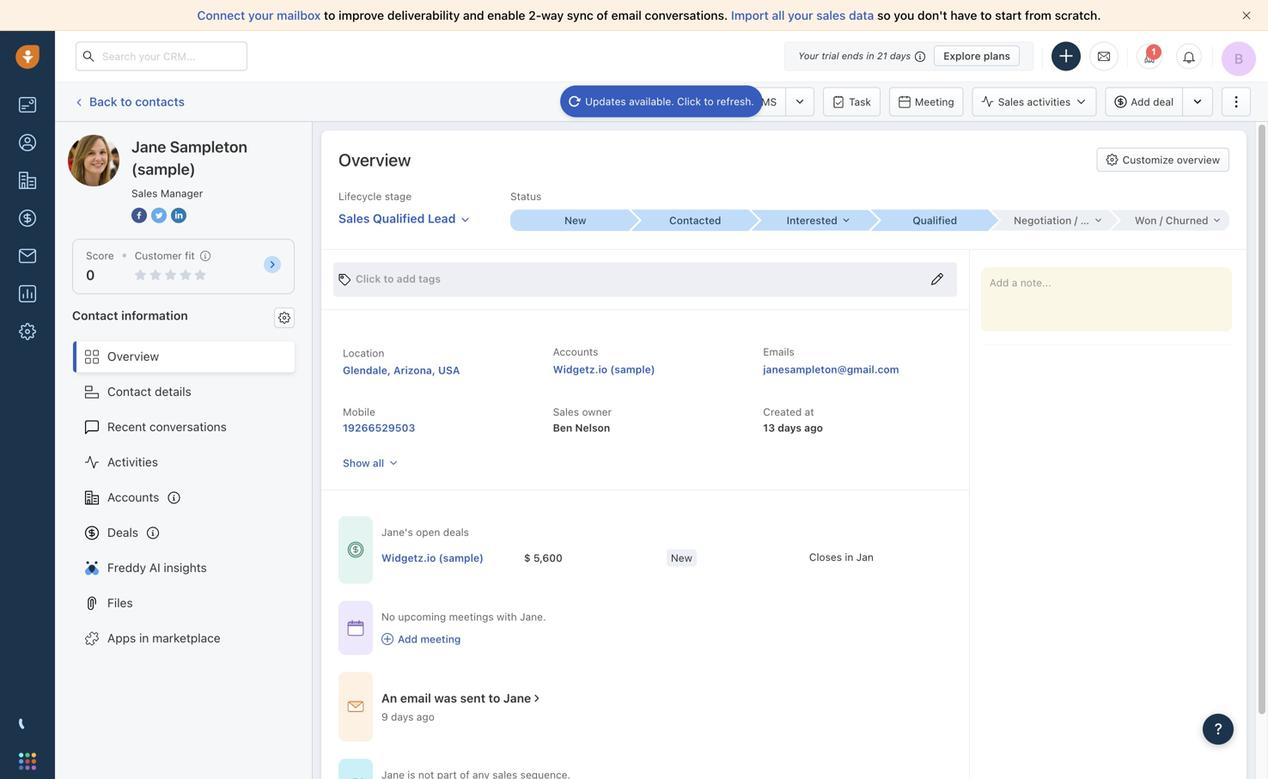 Task type: describe. For each thing, give the bounding box(es) containing it.
task
[[849, 96, 871, 108]]

0 vertical spatial days
[[890, 50, 911, 61]]

ago inside created at 13 days ago
[[804, 422, 823, 434]]

add for add deal
[[1131, 96, 1150, 108]]

improve
[[339, 8, 384, 22]]

emails janesampleton@gmail.com
[[763, 346, 899, 376]]

0 button
[[86, 267, 95, 283]]

manager
[[160, 187, 203, 199]]

2 horizontal spatial jane
[[503, 691, 531, 706]]

closes
[[809, 551, 842, 563]]

qualified inside qualified link
[[913, 214, 957, 226]]

apps in marketplace
[[107, 631, 221, 645]]

sales qualified lead
[[338, 211, 456, 226]]

contacted
[[669, 214, 721, 226]]

mailbox
[[277, 8, 321, 22]]

sms
[[755, 96, 777, 108]]

lifecycle
[[338, 190, 382, 202]]

to left start
[[980, 8, 992, 22]]

negotiation / lost
[[1014, 214, 1102, 226]]

sales inside sales owner ben nelson
[[553, 406, 579, 418]]

closes in jan
[[809, 551, 874, 563]]

ai
[[149, 561, 160, 575]]

updates
[[585, 95, 626, 107]]

an email was sent to jane
[[381, 691, 531, 706]]

your trial ends in 21 days
[[798, 50, 911, 61]]

activities
[[1027, 96, 1071, 108]]

deals
[[443, 526, 469, 538]]

19266529503 link
[[343, 422, 415, 434]]

created
[[763, 406, 802, 418]]

facebook circled image
[[131, 206, 147, 225]]

marketplace
[[152, 631, 221, 645]]

$
[[524, 552, 531, 564]]

back to contacts link
[[72, 88, 186, 115]]

contact for contact information
[[72, 308, 118, 322]]

import all your sales data link
[[731, 8, 877, 22]]

enable
[[487, 8, 525, 22]]

to right mailbox
[[324, 8, 335, 22]]

and
[[463, 8, 484, 22]]

arizona,
[[393, 364, 435, 376]]

1 horizontal spatial overview
[[338, 149, 411, 170]]

sales activities
[[998, 96, 1071, 108]]

freshworks switcher image
[[19, 753, 36, 770]]

linkedin circled image
[[171, 206, 186, 225]]

refresh.
[[717, 95, 754, 107]]

container_wx8msf4aqz5i3rn1 image for jane's open deals
[[347, 541, 364, 559]]

score
[[86, 250, 114, 262]]

freddy ai insights
[[107, 561, 207, 575]]

interested link
[[750, 210, 870, 231]]

files
[[107, 596, 133, 610]]

jane inside jane sampleton (sample)
[[131, 137, 166, 156]]

call button
[[638, 87, 691, 116]]

connect your mailbox link
[[197, 8, 324, 22]]

you
[[894, 8, 914, 22]]

back
[[89, 94, 117, 109]]

customer fit
[[135, 250, 195, 262]]

interested
[[787, 214, 838, 226]]

details
[[155, 385, 191, 399]]

score 0
[[86, 250, 114, 283]]

fit
[[185, 250, 195, 262]]

nelson
[[575, 422, 610, 434]]

freddy
[[107, 561, 146, 575]]

no upcoming meetings with jane.
[[381, 611, 546, 623]]

won / churned button
[[1110, 210, 1229, 231]]

add meeting
[[398, 633, 461, 645]]

21
[[877, 50, 887, 61]]

contact details
[[107, 385, 191, 399]]

connect your mailbox to improve deliverability and enable 2-way sync of email conversations. import all your sales data so you don't have to start from scratch.
[[197, 8, 1101, 22]]

call
[[664, 96, 682, 108]]

1 horizontal spatial all
[[772, 8, 785, 22]]

won
[[1135, 214, 1157, 226]]

sales for sales qualified lead
[[338, 211, 370, 226]]

meeting
[[420, 633, 461, 645]]

contacts
[[135, 94, 185, 109]]

apps
[[107, 631, 136, 645]]

0 horizontal spatial widgetz.io
[[381, 552, 436, 564]]

new link
[[510, 210, 630, 231]]

9
[[381, 711, 388, 723]]

jane's
[[381, 526, 413, 538]]

owner
[[582, 406, 612, 418]]

sync
[[567, 8, 593, 22]]

so
[[877, 8, 891, 22]]

widgetz.io inside "accounts widgetz.io (sample)"
[[553, 364, 607, 376]]

sales manager
[[131, 187, 203, 199]]

email
[[594, 96, 620, 108]]

1 link
[[1137, 43, 1162, 69]]

2 horizontal spatial in
[[866, 50, 874, 61]]

0
[[86, 267, 95, 283]]

1 vertical spatial email
[[400, 691, 431, 706]]

with
[[497, 611, 517, 623]]

open
[[416, 526, 440, 538]]

start
[[995, 8, 1022, 22]]

send email image
[[1098, 49, 1110, 63]]

lead
[[428, 211, 456, 226]]

container_wx8msf4aqz5i3rn1 image inside add meeting link
[[381, 633, 393, 645]]

upcoming
[[398, 611, 446, 623]]

plans
[[984, 50, 1010, 62]]

2 vertical spatial days
[[391, 711, 414, 723]]

data
[[849, 8, 874, 22]]

1 vertical spatial widgetz.io (sample) link
[[381, 551, 484, 565]]

lost
[[1080, 214, 1102, 226]]

1 vertical spatial overview
[[107, 349, 159, 363]]

meeting button
[[889, 87, 964, 116]]

import
[[731, 8, 769, 22]]

widgetz.io (sample)
[[381, 552, 484, 564]]

sales
[[816, 8, 846, 22]]

your
[[798, 50, 819, 61]]

meeting
[[915, 96, 954, 108]]

overview
[[1177, 154, 1220, 166]]

deliverability
[[387, 8, 460, 22]]

contacted link
[[630, 210, 750, 231]]

accounts for accounts
[[107, 490, 159, 504]]

conversations
[[149, 420, 227, 434]]

have
[[950, 8, 977, 22]]

won / churned link
[[1110, 210, 1229, 231]]

(sample) up manager
[[194, 134, 243, 149]]

1 vertical spatial container_wx8msf4aqz5i3rn1 image
[[347, 699, 364, 716]]

to left 'refresh.'
[[704, 95, 714, 107]]



Task type: locate. For each thing, give the bounding box(es) containing it.
mobile 19266529503
[[343, 406, 415, 434]]

1 horizontal spatial click
[[677, 95, 701, 107]]

no
[[381, 611, 395, 623]]

in for closes in jan
[[845, 551, 853, 563]]

1 vertical spatial container_wx8msf4aqz5i3rn1 image
[[347, 619, 364, 637]]

0 horizontal spatial jane
[[102, 134, 129, 149]]

1 horizontal spatial /
[[1160, 214, 1163, 226]]

0 vertical spatial all
[[772, 8, 785, 22]]

accounts down 'activities'
[[107, 490, 159, 504]]

1 horizontal spatial email
[[611, 8, 642, 22]]

location glendale, arizona, usa
[[343, 347, 460, 376]]

2 your from the left
[[788, 8, 813, 22]]

location
[[343, 347, 384, 359]]

1 vertical spatial contact
[[107, 385, 151, 399]]

your left 'sales'
[[788, 8, 813, 22]]

sales for sales manager
[[131, 187, 158, 199]]

0 horizontal spatial all
[[373, 457, 384, 469]]

0 vertical spatial click
[[677, 95, 701, 107]]

ago
[[804, 422, 823, 434], [416, 711, 435, 723]]

1 / from the left
[[1074, 214, 1078, 226]]

sales down "lifecycle"
[[338, 211, 370, 226]]

all right import
[[772, 8, 785, 22]]

at
[[805, 406, 814, 418]]

jane down contacts
[[131, 137, 166, 156]]

days inside created at 13 days ago
[[778, 422, 802, 434]]

1 vertical spatial days
[[778, 422, 802, 434]]

to left add
[[384, 273, 394, 285]]

container_wx8msf4aqz5i3rn1 image right sent
[[531, 693, 543, 705]]

2 vertical spatial in
[[139, 631, 149, 645]]

1 vertical spatial click
[[356, 273, 381, 285]]

sales
[[998, 96, 1024, 108], [131, 187, 158, 199], [338, 211, 370, 226], [553, 406, 579, 418]]

conversations.
[[645, 8, 728, 22]]

qualified
[[373, 211, 425, 226], [913, 214, 957, 226]]

widgetz.io down jane's
[[381, 552, 436, 564]]

glendale, arizona, usa link
[[343, 364, 460, 376]]

explore plans
[[943, 50, 1010, 62]]

qualified inside sales qualified lead link
[[373, 211, 425, 226]]

container_wx8msf4aqz5i3rn1 image
[[381, 633, 393, 645], [347, 699, 364, 716]]

add deal button
[[1105, 87, 1182, 116]]

0 horizontal spatial container_wx8msf4aqz5i3rn1 image
[[347, 699, 364, 716]]

add inside add meeting link
[[398, 633, 418, 645]]

jane right sent
[[503, 691, 531, 706]]

0 vertical spatial ago
[[804, 422, 823, 434]]

0 horizontal spatial click
[[356, 273, 381, 285]]

to right sent
[[488, 691, 500, 706]]

to right back
[[120, 94, 132, 109]]

0 horizontal spatial days
[[391, 711, 414, 723]]

19266529503
[[343, 422, 415, 434]]

1 vertical spatial new
[[671, 552, 692, 564]]

in left jan
[[845, 551, 853, 563]]

0 vertical spatial overview
[[338, 149, 411, 170]]

contact for contact details
[[107, 385, 151, 399]]

/ left lost
[[1074, 214, 1078, 226]]

0 vertical spatial widgetz.io
[[553, 364, 607, 376]]

sales for sales activities
[[998, 96, 1024, 108]]

0 horizontal spatial accounts
[[107, 490, 159, 504]]

widgetz.io (sample) link down open
[[381, 551, 484, 565]]

1 horizontal spatial ago
[[804, 422, 823, 434]]

updates available. click to refresh. link
[[560, 85, 763, 117]]

1 vertical spatial widgetz.io
[[381, 552, 436, 564]]

/ inside button
[[1160, 214, 1163, 226]]

1 vertical spatial accounts
[[107, 490, 159, 504]]

widgetz.io (sample) link up owner
[[553, 364, 655, 376]]

1 vertical spatial ago
[[416, 711, 435, 723]]

in right apps
[[139, 631, 149, 645]]

container_wx8msf4aqz5i3rn1 image down no
[[381, 633, 393, 645]]

tags
[[418, 273, 441, 285]]

task button
[[823, 87, 881, 116]]

add inside add deal button
[[1131, 96, 1150, 108]]

1 horizontal spatial accounts
[[553, 346, 598, 358]]

0 vertical spatial email
[[611, 8, 642, 22]]

sales up ben
[[553, 406, 579, 418]]

0 vertical spatial widgetz.io (sample) link
[[553, 364, 655, 376]]

(sample)
[[194, 134, 243, 149], [131, 160, 196, 178], [610, 364, 655, 376], [439, 552, 484, 564]]

scratch.
[[1055, 8, 1101, 22]]

sampleton inside jane sampleton (sample)
[[170, 137, 247, 156]]

0 horizontal spatial overview
[[107, 349, 159, 363]]

0 horizontal spatial your
[[248, 8, 274, 22]]

0 horizontal spatial /
[[1074, 214, 1078, 226]]

add for add meeting
[[398, 633, 418, 645]]

overview up contact details
[[107, 349, 159, 363]]

mng settings image
[[278, 312, 290, 324]]

0 vertical spatial add
[[1131, 96, 1150, 108]]

1 horizontal spatial days
[[778, 422, 802, 434]]

add left deal in the right of the page
[[1131, 96, 1150, 108]]

negotiation / lost link
[[990, 210, 1110, 231]]

ago down at
[[804, 422, 823, 434]]

container_wx8msf4aqz5i3rn1 image
[[347, 541, 364, 559], [347, 619, 364, 637], [531, 693, 543, 705]]

2 vertical spatial container_wx8msf4aqz5i3rn1 image
[[531, 693, 543, 705]]

0 horizontal spatial ago
[[416, 711, 435, 723]]

contact
[[72, 308, 118, 322], [107, 385, 151, 399]]

/
[[1074, 214, 1078, 226], [1160, 214, 1163, 226]]

1 horizontal spatial widgetz.io
[[553, 364, 607, 376]]

overview up lifecycle stage
[[338, 149, 411, 170]]

contact down 0 at the left
[[72, 308, 118, 322]]

0 vertical spatial accounts
[[553, 346, 598, 358]]

your left mailbox
[[248, 8, 274, 22]]

0 vertical spatial contact
[[72, 308, 118, 322]]

1
[[1151, 46, 1156, 57]]

row containing closes in jan
[[381, 541, 952, 576]]

0 horizontal spatial qualified
[[373, 211, 425, 226]]

overview
[[338, 149, 411, 170], [107, 349, 159, 363]]

container_wx8msf4aqz5i3rn1 image left 9
[[347, 699, 364, 716]]

0 horizontal spatial in
[[139, 631, 149, 645]]

add down "upcoming"
[[398, 633, 418, 645]]

1 horizontal spatial container_wx8msf4aqz5i3rn1 image
[[381, 633, 393, 645]]

5,600
[[533, 552, 563, 564]]

sales owner ben nelson
[[553, 406, 612, 434]]

container_wx8msf4aqz5i3rn1 image left no
[[347, 619, 364, 637]]

days down created
[[778, 422, 802, 434]]

in left "21"
[[866, 50, 874, 61]]

sales up facebook circled icon
[[131, 187, 158, 199]]

deals
[[107, 525, 138, 540]]

show all
[[343, 457, 384, 469]]

sent
[[460, 691, 485, 706]]

13
[[763, 422, 775, 434]]

9 days ago
[[381, 711, 435, 723]]

glendale,
[[343, 364, 391, 376]]

email right the of
[[611, 8, 642, 22]]

sampleton
[[132, 134, 191, 149], [170, 137, 247, 156]]

(sample) inside jane sampleton (sample)
[[131, 160, 196, 178]]

sales activities button
[[972, 87, 1105, 116], [972, 87, 1096, 116]]

1 horizontal spatial your
[[788, 8, 813, 22]]

0 horizontal spatial add
[[398, 633, 418, 645]]

jane sampleton (sample) up manager
[[131, 137, 247, 178]]

customize overview button
[[1097, 148, 1229, 172]]

sampleton down contacts
[[132, 134, 191, 149]]

accounts up owner
[[553, 346, 598, 358]]

email up 9 days ago
[[400, 691, 431, 706]]

accounts for accounts widgetz.io (sample)
[[553, 346, 598, 358]]

updates available. click to refresh.
[[585, 95, 754, 107]]

2-
[[528, 8, 541, 22]]

explore
[[943, 50, 981, 62]]

call link
[[638, 87, 691, 116]]

(sample) up sales manager
[[131, 160, 196, 178]]

from
[[1025, 8, 1052, 22]]

customize overview
[[1123, 154, 1220, 166]]

1 vertical spatial in
[[845, 551, 853, 563]]

0 horizontal spatial email
[[400, 691, 431, 706]]

0 horizontal spatial new
[[564, 214, 586, 226]]

1 your from the left
[[248, 8, 274, 22]]

negotiation
[[1014, 214, 1072, 226]]

new
[[564, 214, 586, 226], [671, 552, 692, 564]]

0 vertical spatial container_wx8msf4aqz5i3rn1 image
[[347, 541, 364, 559]]

1 horizontal spatial qualified
[[913, 214, 957, 226]]

1 horizontal spatial jane
[[131, 137, 166, 156]]

widgetz.io up owner
[[553, 364, 607, 376]]

jane
[[102, 134, 129, 149], [131, 137, 166, 156], [503, 691, 531, 706]]

2 horizontal spatial days
[[890, 50, 911, 61]]

trial
[[822, 50, 839, 61]]

1 vertical spatial all
[[373, 457, 384, 469]]

1 horizontal spatial widgetz.io (sample) link
[[553, 364, 655, 376]]

accounts inside "accounts widgetz.io (sample)"
[[553, 346, 598, 358]]

(sample) inside "accounts widgetz.io (sample)"
[[610, 364, 655, 376]]

meetings
[[449, 611, 494, 623]]

customize
[[1123, 154, 1174, 166]]

jane sampleton (sample) down contacts
[[102, 134, 243, 149]]

email
[[611, 8, 642, 22], [400, 691, 431, 706]]

don't
[[918, 8, 947, 22]]

contact up recent
[[107, 385, 151, 399]]

1 horizontal spatial add
[[1131, 96, 1150, 108]]

/ inside 'button'
[[1074, 214, 1078, 226]]

ago down was
[[416, 711, 435, 723]]

days
[[890, 50, 911, 61], [778, 422, 802, 434], [391, 711, 414, 723]]

accounts widgetz.io (sample)
[[553, 346, 655, 376]]

customer
[[135, 250, 182, 262]]

(sample) up owner
[[610, 364, 655, 376]]

/ for won
[[1160, 214, 1163, 226]]

janesampleton@gmail.com
[[763, 364, 899, 376]]

close image
[[1242, 11, 1251, 20]]

in for apps in marketplace
[[139, 631, 149, 645]]

recent conversations
[[107, 420, 227, 434]]

0 vertical spatial container_wx8msf4aqz5i3rn1 image
[[381, 633, 393, 645]]

was
[[434, 691, 457, 706]]

container_wx8msf4aqz5i3rn1 image left widgetz.io (sample)
[[347, 541, 364, 559]]

all right show
[[373, 457, 384, 469]]

recent
[[107, 420, 146, 434]]

usa
[[438, 364, 460, 376]]

connect
[[197, 8, 245, 22]]

emails
[[763, 346, 794, 358]]

(sample) down the "deals"
[[439, 552, 484, 564]]

twitter circled image
[[151, 206, 167, 225]]

sales left activities
[[998, 96, 1024, 108]]

won / churned
[[1135, 214, 1208, 226]]

sampleton up manager
[[170, 137, 247, 156]]

0 horizontal spatial widgetz.io (sample) link
[[381, 551, 484, 565]]

ends
[[842, 50, 864, 61]]

0 vertical spatial in
[[866, 50, 874, 61]]

jane down back
[[102, 134, 129, 149]]

/ right won
[[1160, 214, 1163, 226]]

container_wx8msf4aqz5i3rn1 image for no upcoming meetings with jane.
[[347, 619, 364, 637]]

show
[[343, 457, 370, 469]]

2 / from the left
[[1160, 214, 1163, 226]]

ben
[[553, 422, 572, 434]]

days right 9
[[391, 711, 414, 723]]

back to contacts
[[89, 94, 185, 109]]

negotiation / lost button
[[990, 210, 1110, 231]]

your
[[248, 8, 274, 22], [788, 8, 813, 22]]

deal
[[1153, 96, 1174, 108]]

/ for negotiation
[[1074, 214, 1078, 226]]

row
[[381, 541, 952, 576]]

janesampleton@gmail.com link
[[763, 361, 899, 378]]

1 horizontal spatial new
[[671, 552, 692, 564]]

available.
[[629, 95, 674, 107]]

0 vertical spatial new
[[564, 214, 586, 226]]

1 vertical spatial add
[[398, 633, 418, 645]]

Search your CRM... text field
[[76, 42, 247, 71]]

stage
[[385, 190, 412, 202]]

1 horizontal spatial in
[[845, 551, 853, 563]]

add
[[397, 273, 416, 285]]

widgetz.io (sample) link
[[553, 364, 655, 376], [381, 551, 484, 565]]

information
[[121, 308, 188, 322]]

days right "21"
[[890, 50, 911, 61]]



Task type: vqa. For each thing, say whether or not it's contained in the screenshot.


